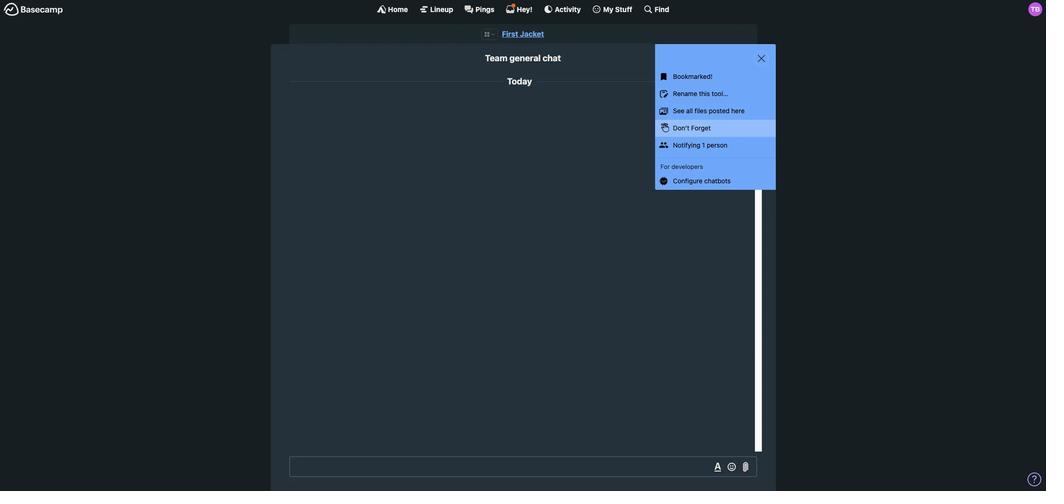 Task type: locate. For each thing, give the bounding box(es) containing it.
configure chatbots link
[[655, 173, 776, 190]]

bookmarked!
[[674, 73, 713, 81]]

team general chat
[[485, 53, 561, 63]]

activity link
[[544, 5, 581, 14]]

jacket
[[520, 30, 545, 38]]

hey! button
[[506, 3, 533, 14]]

all
[[687, 107, 693, 115]]

pings button
[[465, 5, 495, 14]]

1 vertical spatial tyler black image
[[731, 97, 751, 117]]

files
[[695, 107, 708, 115]]

team
[[485, 53, 508, 63]]

None text field
[[289, 457, 758, 478]]

bookmarked! link
[[655, 68, 776, 86]]

10:09am
[[695, 99, 716, 105]]

0 vertical spatial tyler black image
[[1029, 2, 1043, 16]]

general
[[510, 53, 541, 63]]

first jacket link
[[502, 30, 545, 38]]

find button
[[644, 5, 670, 14]]

my stuff
[[604, 5, 633, 13]]

notifying
[[674, 141, 701, 149]]

this
[[700, 90, 711, 98]]

stuff
[[616, 5, 633, 13]]

see
[[674, 107, 685, 115]]

don't forget link
[[655, 120, 776, 137]]

configure
[[674, 177, 703, 185]]

don't
[[674, 124, 690, 132]]

0 horizontal spatial tyler black image
[[731, 97, 751, 117]]

forget
[[692, 124, 711, 132]]

home link
[[377, 5, 408, 14]]

person
[[707, 141, 728, 149]]

tyler black image
[[1029, 2, 1043, 16], [731, 97, 751, 117]]

rename this tool…
[[674, 90, 729, 98]]

pings
[[476, 5, 495, 13]]

1
[[703, 141, 706, 149]]

for developers
[[661, 163, 704, 170]]

hey!
[[517, 5, 533, 13]]

team!
[[709, 107, 726, 115]]

tool…
[[712, 90, 729, 98]]

1 horizontal spatial tyler black image
[[1029, 2, 1043, 16]]

today
[[507, 76, 532, 86]]

see all files posted here
[[674, 107, 745, 115]]

rename this tool… link
[[655, 86, 776, 103]]

10:09am element
[[695, 99, 716, 105]]

lineup link
[[419, 5, 454, 14]]

main element
[[0, 0, 1047, 18]]

for
[[661, 163, 670, 170]]

switch accounts image
[[4, 2, 63, 17]]



Task type: describe. For each thing, give the bounding box(es) containing it.
posted
[[709, 107, 730, 115]]

notifying       1 person link
[[655, 137, 776, 154]]

configure chatbots
[[674, 177, 731, 185]]

first
[[502, 30, 519, 38]]

first jacket
[[502, 30, 545, 38]]

developers
[[672, 163, 704, 170]]

chatbots
[[705, 177, 731, 185]]

chat
[[543, 53, 561, 63]]

hello
[[692, 107, 707, 115]]

notifying       1 person
[[674, 141, 728, 149]]

rename
[[674, 90, 698, 98]]

see all files posted here link
[[655, 103, 776, 120]]

activity
[[555, 5, 581, 13]]

lineup
[[431, 5, 454, 13]]

home
[[388, 5, 408, 13]]

hello team!
[[692, 107, 726, 115]]

find
[[655, 5, 670, 13]]

tyler black image inside main element
[[1029, 2, 1043, 16]]

here
[[732, 107, 745, 115]]

10:09am link
[[695, 99, 716, 105]]

my
[[604, 5, 614, 13]]

don't forget
[[674, 124, 711, 132]]

my stuff button
[[593, 5, 633, 14]]



Task type: vqa. For each thing, say whether or not it's contained in the screenshot.
fourth Dec from right
no



